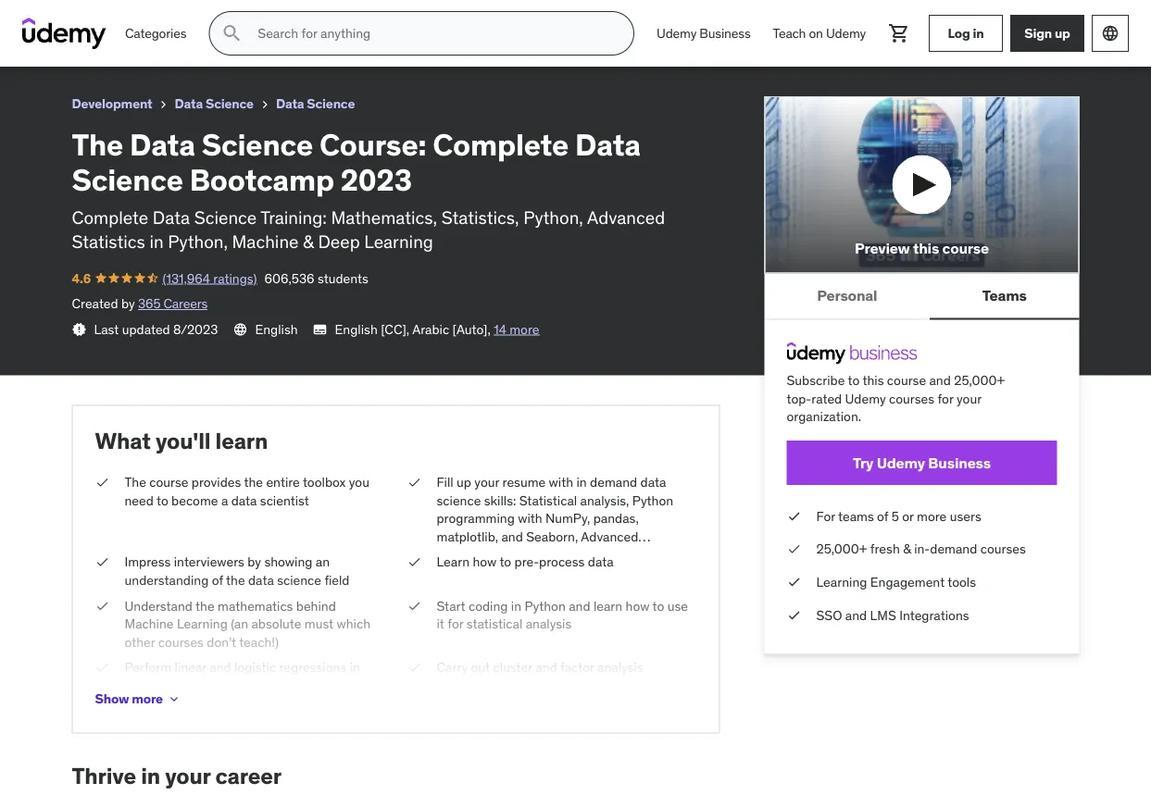 Task type: vqa. For each thing, say whether or not it's contained in the screenshot.
the left analysis,
yes



Task type: locate. For each thing, give the bounding box(es) containing it.
this inside button
[[913, 239, 939, 258]]

must
[[305, 616, 334, 633]]

xsmall image for carry
[[407, 659, 422, 677]]

and
[[929, 372, 951, 389], [502, 529, 523, 545], [596, 565, 617, 582], [569, 598, 591, 615], [846, 607, 867, 624], [210, 660, 231, 676], [536, 660, 557, 676]]

xsmall image
[[156, 97, 171, 112], [257, 97, 272, 112], [72, 322, 87, 337], [95, 474, 110, 492], [407, 474, 422, 492], [95, 554, 110, 572], [787, 574, 802, 592], [167, 692, 181, 707]]

0 vertical spatial the
[[15, 8, 41, 27]]

606,536 up closed captions icon in the top left of the page
[[264, 270, 315, 286]]

show more
[[95, 691, 163, 708]]

,
[[488, 321, 491, 338]]

1 vertical spatial (131,964 ratings)
[[163, 270, 257, 286]]

in up statistical
[[577, 474, 587, 491]]

1 horizontal spatial the
[[72, 126, 123, 163]]

this inside subscribe to this course and 25,000+ top‑rated udemy courses for your organization.
[[863, 372, 884, 389]]

0 horizontal spatial analysis
[[526, 616, 572, 633]]

606,536 left submit search 'icon'
[[157, 32, 208, 49]]

to left 'use' at the bottom of page
[[653, 598, 664, 615]]

impress interviewers by showing an understanding of the data science field
[[125, 554, 350, 589]]

english right the course language icon
[[255, 321, 298, 338]]

1 vertical spatial of
[[212, 572, 223, 589]]

0 vertical spatial (131,964
[[56, 32, 103, 49]]

0 horizontal spatial for
[[448, 616, 464, 633]]

(an
[[231, 616, 248, 633]]

0 horizontal spatial up
[[457, 474, 471, 491]]

by inside the impress interviewers by showing an understanding of the data science field
[[248, 554, 261, 571]]

training:
[[261, 206, 327, 228]]

for teams of 5 or more users
[[817, 508, 982, 525]]

0 horizontal spatial complete
[[72, 206, 148, 228]]

courses inside understand the mathematics behind machine learning (an absolute must which other courses don't teach!)
[[158, 634, 204, 651]]

the for the course provides the entire toolbox you need to become a data scientist
[[125, 474, 146, 491]]

1 horizontal spatial students
[[318, 270, 369, 286]]

xsmall image
[[787, 508, 802, 526], [787, 541, 802, 559], [407, 554, 422, 572], [95, 597, 110, 616], [407, 597, 422, 616], [787, 607, 802, 625], [95, 659, 110, 677], [407, 659, 422, 677]]

your left career
[[165, 763, 211, 790]]

python, up careers
[[168, 231, 228, 253]]

0 vertical spatial up
[[1055, 25, 1071, 41]]

0 horizontal spatial 606,536 students
[[157, 32, 262, 49]]

2 english from the left
[[335, 321, 378, 338]]

for right it
[[448, 616, 464, 633]]

udemy business image
[[787, 342, 917, 364]]

which
[[337, 616, 371, 633]]

1 vertical spatial course:
[[320, 126, 426, 163]]

teach
[[773, 25, 806, 41]]

business up users at the bottom of the page
[[928, 453, 991, 472]]

1 horizontal spatial courses
[[889, 390, 935, 407]]

(131,964 up development
[[56, 32, 103, 49]]

udemy business link
[[646, 11, 762, 56]]

0 vertical spatial your
[[957, 390, 982, 407]]

0 vertical spatial students
[[211, 32, 262, 49]]

ratings)
[[106, 32, 150, 49], [213, 270, 257, 286]]

0 horizontal spatial more
[[132, 691, 163, 708]]

1 horizontal spatial (131,964 ratings)
[[163, 270, 257, 286]]

choose a language image
[[1101, 24, 1120, 43]]

statistical
[[437, 547, 493, 563], [467, 616, 523, 633]]

the inside the impress interviewers by showing an understanding of the data science field
[[226, 572, 245, 589]]

course down the udemy business image
[[887, 372, 926, 389]]

0 vertical spatial (131,964 ratings)
[[56, 32, 150, 49]]

to inside start coding in python and learn how to use it for statistical analysis
[[653, 598, 664, 615]]

statistical
[[519, 492, 577, 509]]

interviewers
[[174, 554, 244, 571]]

science inside the impress interviewers by showing an understanding of the data science field
[[277, 572, 321, 589]]

606,536 students up closed captions icon in the top left of the page
[[264, 270, 369, 286]]

demand inside fill up your resume with in demand data science skills: statistical analysis, python programming with numpy, pandas, matplotlib, and seaborn, advanced statistical analysis, tableau, machine learning with stats models and scikit-learn, deep learning with tensorflow
[[590, 474, 637, 491]]

students up closed captions icon in the top left of the page
[[318, 270, 369, 286]]

the inside the course provides the entire toolbox you need to become a data scientist
[[125, 474, 146, 491]]

learning down the mathematics,
[[364, 231, 433, 253]]

for
[[817, 508, 835, 525]]

machine down training:
[[232, 231, 299, 253]]

0 vertical spatial deep
[[318, 231, 360, 253]]

xsmall image for sso
[[787, 607, 802, 625]]

of down interviewers
[[212, 572, 223, 589]]

14
[[494, 321, 507, 338]]

of left 5
[[877, 508, 889, 525]]

in right regressions
[[350, 660, 360, 676]]

by left showing
[[248, 554, 261, 571]]

and inside perform linear and logistic regressions in python
[[210, 660, 231, 676]]

mathematics,
[[331, 206, 437, 228]]

0 horizontal spatial data science
[[175, 95, 254, 112]]

1 vertical spatial bootcamp
[[190, 161, 334, 198]]

1 horizontal spatial machine
[[232, 231, 299, 253]]

1 horizontal spatial for
[[938, 390, 954, 407]]

subscribe
[[787, 372, 845, 389]]

the up don't
[[196, 598, 215, 615]]

1 horizontal spatial ratings)
[[213, 270, 257, 286]]

machine inside understand the mathematics behind machine learning (an absolute must which other courses don't teach!)
[[125, 616, 174, 633]]

up inside fill up your resume with in demand data science skills: statistical analysis, python programming with numpy, pandas, matplotlib, and seaborn, advanced statistical analysis, tableau, machine learning with stats models and scikit-learn, deep learning with tensorflow
[[457, 474, 471, 491]]

0 vertical spatial machine
[[232, 231, 299, 253]]

demand up tools
[[930, 541, 978, 558]]

2 vertical spatial complete
[[72, 206, 148, 228]]

and up tensorflow
[[596, 565, 617, 582]]

course: for the data science course: complete data science bootcamp 2023 complete data science training: mathematics, statistics, python, advanced statistics in python, machine & deep learning
[[320, 126, 426, 163]]

course inside the course provides the entire toolbox you need to become a data scientist
[[149, 474, 188, 491]]

25,000+ down teams
[[817, 541, 867, 558]]

learn down scikit-
[[594, 598, 623, 615]]

log
[[948, 25, 970, 41]]

up right fill
[[457, 474, 471, 491]]

the
[[244, 474, 263, 491], [226, 572, 245, 589], [196, 598, 215, 615]]

course: up the mathematics,
[[320, 126, 426, 163]]

0 horizontal spatial python
[[125, 678, 166, 695]]

complete
[[198, 8, 266, 27], [433, 126, 569, 163], [72, 206, 148, 228]]

and right sso
[[846, 607, 867, 624]]

0 vertical spatial for
[[938, 390, 954, 407]]

in right thrive
[[141, 763, 160, 790]]

python
[[632, 492, 674, 509], [525, 598, 566, 615], [125, 678, 166, 695]]

course up 'become'
[[149, 474, 188, 491]]

1 horizontal spatial python,
[[523, 206, 583, 228]]

xsmall image left sso
[[787, 607, 802, 625]]

& left in-
[[903, 541, 911, 558]]

1 horizontal spatial how
[[626, 598, 650, 615]]

2 horizontal spatial complete
[[433, 126, 569, 163]]

1 vertical spatial the
[[72, 126, 123, 163]]

show
[[95, 691, 129, 708]]

and down don't
[[210, 660, 231, 676]]

statistical down matplotlib,
[[437, 547, 493, 563]]

bootcamp for the data science course: complete data science bootcamp 2023
[[366, 8, 439, 27]]

for
[[938, 390, 954, 407], [448, 616, 464, 633]]

with up statistical
[[549, 474, 573, 491]]

1 vertical spatial students
[[318, 270, 369, 286]]

1 horizontal spatial learn
[[594, 598, 623, 615]]

0 horizontal spatial business
[[700, 25, 751, 41]]

1 vertical spatial more
[[917, 508, 947, 525]]

xsmall image for understand
[[95, 597, 110, 616]]

subscribe to this course and 25,000+ top‑rated udemy courses for your organization.
[[787, 372, 1005, 425]]

0 horizontal spatial ratings)
[[106, 32, 150, 49]]

how inside start coding in python and learn how to use it for statistical analysis
[[626, 598, 650, 615]]

ratings) up the course language icon
[[213, 270, 257, 286]]

data science for 1st "data science" link from the left
[[175, 95, 254, 112]]

xsmall image left 'carry'
[[407, 659, 422, 677]]

data up the 'mathematics'
[[248, 572, 274, 589]]

analysis up 'carry out cluster and factor analysis'
[[526, 616, 572, 633]]

this right the preview
[[913, 239, 939, 258]]

2 horizontal spatial machine
[[599, 547, 648, 563]]

learning inside understand the mathematics behind machine learning (an absolute must which other courses don't teach!)
[[177, 616, 228, 633]]

more down perform
[[132, 691, 163, 708]]

0 horizontal spatial (131,964 ratings)
[[56, 32, 150, 49]]

1 data science link from the left
[[175, 93, 254, 116]]

more right or
[[917, 508, 947, 525]]

[cc], arabic
[[381, 321, 449, 338]]

1 vertical spatial business
[[928, 453, 991, 472]]

to right need
[[157, 492, 168, 509]]

data up tensorflow
[[588, 554, 614, 571]]

course inside button
[[942, 239, 989, 258]]

1 horizontal spatial this
[[913, 239, 939, 258]]

1 horizontal spatial bootcamp
[[366, 8, 439, 27]]

0 horizontal spatial data science link
[[175, 93, 254, 116]]

(131,964
[[56, 32, 103, 49], [163, 270, 210, 286]]

xsmall image left 'fresh'
[[787, 541, 802, 559]]

process
[[539, 554, 585, 571]]

complete up the statistics
[[72, 206, 148, 228]]

to inside subscribe to this course and 25,000+ top‑rated udemy courses for your organization.
[[848, 372, 860, 389]]

1 horizontal spatial python
[[525, 598, 566, 615]]

data inside fill up your resume with in demand data science skills: statistical analysis, python programming with numpy, pandas, matplotlib, and seaborn, advanced statistical analysis, tableau, machine learning with stats models and scikit-learn, deep learning with tensorflow
[[641, 474, 666, 491]]

of
[[877, 508, 889, 525], [212, 572, 223, 589]]

25,000+ down the teams button
[[954, 372, 1005, 389]]

you'll
[[156, 428, 211, 455]]

0 vertical spatial advanced
[[587, 206, 665, 228]]

data inside the course provides the entire toolbox you need to become a data scientist
[[231, 492, 257, 509]]

0 horizontal spatial (131,964
[[56, 32, 103, 49]]

2023 inside the data science course: complete data science bootcamp 2023 complete data science training: mathematics, statistics, python, advanced statistics in python, machine & deep learning
[[341, 161, 412, 198]]

bootcamp inside the data science course: complete data science bootcamp 2023 complete data science training: mathematics, statistics, python, advanced statistics in python, machine & deep learning
[[190, 161, 334, 198]]

to inside the course provides the entire toolbox you need to become a data scientist
[[157, 492, 168, 509]]

0 vertical spatial python,
[[523, 206, 583, 228]]

1 vertical spatial by
[[248, 554, 261, 571]]

understanding
[[125, 572, 209, 589]]

2 vertical spatial python
[[125, 678, 166, 695]]

2 data science from the left
[[276, 95, 355, 112]]

2 horizontal spatial your
[[957, 390, 982, 407]]

udemy business
[[657, 25, 751, 41]]

teams button
[[930, 273, 1080, 318]]

for inside start coding in python and learn how to use it for statistical analysis
[[448, 616, 464, 633]]

1 vertical spatial your
[[475, 474, 499, 491]]

how up learning on the bottom
[[473, 554, 497, 571]]

learn up provides at the bottom left
[[215, 428, 268, 455]]

english right closed captions icon in the top left of the page
[[335, 321, 378, 338]]

business inside "link"
[[928, 453, 991, 472]]

Search for anything text field
[[254, 18, 611, 49]]

& inside the data science course: complete data science bootcamp 2023 complete data science training: mathematics, statistics, python, advanced statistics in python, machine & deep learning
[[303, 231, 314, 253]]

updated
[[122, 321, 170, 338]]

0 horizontal spatial course:
[[140, 8, 194, 27]]

course: inside the data science course: complete data science bootcamp 2023 complete data science training: mathematics, statistics, python, advanced statistics in python, machine & deep learning
[[320, 126, 426, 163]]

courses down users at the bottom of the page
[[981, 541, 1026, 558]]

1 vertical spatial for
[[448, 616, 464, 633]]

complete right categories
[[198, 8, 266, 27]]

analysis, up pandas,
[[580, 492, 629, 509]]

to left pre-
[[500, 554, 511, 571]]

606,536 students down the data science course: complete data science bootcamp 2023
[[157, 32, 262, 49]]

courses
[[889, 390, 935, 407], [981, 541, 1026, 558], [158, 634, 204, 651]]

xsmall image for 25,000+
[[787, 541, 802, 559]]

1 vertical spatial 4.6
[[72, 270, 91, 286]]

tab list
[[765, 273, 1080, 320]]

english
[[255, 321, 298, 338], [335, 321, 378, 338]]

seaborn,
[[526, 529, 578, 545]]

to
[[848, 372, 860, 389], [157, 492, 168, 509], [500, 554, 511, 571], [653, 598, 664, 615]]

1 vertical spatial up
[[457, 474, 471, 491]]

up right sign
[[1055, 25, 1071, 41]]

your up skills:
[[475, 474, 499, 491]]

ratings) up development
[[106, 32, 150, 49]]

0 vertical spatial by
[[121, 295, 135, 312]]

it
[[437, 616, 445, 633]]

in inside perform linear and logistic regressions in python
[[350, 660, 360, 676]]

deep down learn
[[437, 583, 468, 600]]

1 vertical spatial 606,536 students
[[264, 270, 369, 286]]

the inside the data science course: complete data science bootcamp 2023 complete data science training: mathematics, statistics, python, advanced statistics in python, machine & deep learning
[[72, 126, 123, 163]]

0 vertical spatial 4.6
[[15, 32, 34, 49]]

your inside fill up your resume with in demand data science skills: statistical analysis, python programming with numpy, pandas, matplotlib, and seaborn, advanced statistical analysis, tableau, machine learning with stats models and scikit-learn, deep learning with tensorflow
[[475, 474, 499, 491]]

in
[[973, 25, 984, 41], [150, 231, 164, 253], [577, 474, 587, 491], [511, 598, 522, 615], [350, 660, 360, 676], [141, 763, 160, 790]]

machine
[[232, 231, 299, 253], [599, 547, 648, 563], [125, 616, 174, 633]]

0 vertical spatial more
[[510, 321, 540, 338]]

deep inside the data science course: complete data science bootcamp 2023 complete data science training: mathematics, statistics, python, advanced statistics in python, machine & deep learning
[[318, 231, 360, 253]]

courses up the linear on the bottom left
[[158, 634, 204, 651]]

sign up
[[1025, 25, 1071, 41]]

for up try udemy business
[[938, 390, 954, 407]]

learning up don't
[[177, 616, 228, 633]]

integrations
[[900, 607, 969, 624]]

1 vertical spatial learn
[[594, 598, 623, 615]]

0 horizontal spatial learn
[[215, 428, 268, 455]]

(131,964 ratings) up development
[[56, 32, 150, 49]]

2023
[[442, 8, 478, 27], [341, 161, 412, 198]]

the left entire
[[244, 474, 263, 491]]

learn how to pre-process data
[[437, 554, 614, 571]]

1 horizontal spatial english
[[335, 321, 378, 338]]

your for thrive in your career
[[165, 763, 211, 790]]

0 vertical spatial course:
[[140, 8, 194, 27]]

0 horizontal spatial this
[[863, 372, 884, 389]]

with up learning on the bottom
[[491, 565, 515, 582]]

python down perform
[[125, 678, 166, 695]]

and up try udemy business
[[929, 372, 951, 389]]

with
[[549, 474, 573, 491], [518, 510, 543, 527], [491, 565, 515, 582], [521, 583, 545, 600]]

xsmall image for start
[[407, 597, 422, 616]]

0 horizontal spatial course
[[149, 474, 188, 491]]

& down training:
[[303, 231, 314, 253]]

bootcamp
[[366, 8, 439, 27], [190, 161, 334, 198]]

categories
[[125, 25, 186, 41]]

0 horizontal spatial machine
[[125, 616, 174, 633]]

organization.
[[787, 408, 862, 425]]

how
[[473, 554, 497, 571], [626, 598, 650, 615]]

engagement
[[870, 574, 945, 591]]

0 horizontal spatial english
[[255, 321, 298, 338]]

2 vertical spatial the
[[196, 598, 215, 615]]

2 vertical spatial your
[[165, 763, 211, 790]]

0 horizontal spatial 25,000+
[[817, 541, 867, 558]]

how down scikit-
[[626, 598, 650, 615]]

last updated 8/2023
[[94, 321, 218, 338]]

science inside fill up your resume with in demand data science skills: statistical analysis, python programming with numpy, pandas, matplotlib, and seaborn, advanced statistical analysis, tableau, machine learning with stats models and scikit-learn, deep learning with tensorflow
[[437, 492, 481, 509]]

sso
[[817, 607, 842, 624]]

business
[[700, 25, 751, 41], [928, 453, 991, 472]]

submit search image
[[221, 22, 243, 44]]

english for english [cc], arabic [auto] , 14 more
[[335, 321, 378, 338]]

and inside subscribe to this course and 25,000+ top‑rated udemy courses for your organization.
[[929, 372, 951, 389]]

0 vertical spatial ratings)
[[106, 32, 150, 49]]

xsmall image left learn
[[407, 554, 422, 572]]

xsmall image up "show"
[[95, 659, 110, 677]]

2 horizontal spatial the
[[125, 474, 146, 491]]

and up "learn how to pre-process data" on the bottom
[[502, 529, 523, 545]]

your up try udemy business
[[957, 390, 982, 407]]

python down stats
[[525, 598, 566, 615]]

scikit-
[[620, 565, 657, 582]]

2 data science link from the left
[[276, 93, 355, 116]]

xsmall image for learn
[[407, 554, 422, 572]]

teams
[[838, 508, 874, 525]]

course up teams
[[942, 239, 989, 258]]

(131,964 up careers
[[163, 270, 210, 286]]

analysis right factor
[[597, 660, 643, 676]]

more
[[510, 321, 540, 338], [917, 508, 947, 525], [132, 691, 163, 708]]

carry
[[437, 660, 468, 676]]

1 vertical spatial the
[[226, 572, 245, 589]]

data
[[44, 8, 77, 27], [270, 8, 303, 27], [175, 95, 203, 112], [276, 95, 304, 112], [130, 126, 195, 163], [575, 126, 641, 163], [153, 206, 190, 228]]

statistical down the coding
[[467, 616, 523, 633]]

2 horizontal spatial python
[[632, 492, 674, 509]]

science down showing
[[277, 572, 321, 589]]

1 horizontal spatial your
[[475, 474, 499, 491]]

advanced
[[587, 206, 665, 228], [581, 529, 639, 545]]

business left teach
[[700, 25, 751, 41]]

careers
[[163, 295, 207, 312]]

0 vertical spatial analysis,
[[580, 492, 629, 509]]

0 vertical spatial 25,000+
[[954, 372, 1005, 389]]

1 english from the left
[[255, 321, 298, 338]]

in right the statistics
[[150, 231, 164, 253]]

science
[[437, 492, 481, 509], [277, 572, 321, 589]]

course
[[942, 239, 989, 258], [887, 372, 926, 389], [149, 474, 188, 491]]

python inside perform linear and logistic regressions in python
[[125, 678, 166, 695]]

data science
[[175, 95, 254, 112], [276, 95, 355, 112]]

1 vertical spatial how
[[626, 598, 650, 615]]

0 vertical spatial this
[[913, 239, 939, 258]]

1 vertical spatial machine
[[599, 547, 648, 563]]

machine up scikit-
[[599, 547, 648, 563]]

2023 for the data science course: complete data science bootcamp 2023
[[442, 8, 478, 27]]

complete up statistics,
[[433, 126, 569, 163]]

fresh
[[870, 541, 900, 558]]

1 horizontal spatial business
[[928, 453, 991, 472]]

python up pandas,
[[632, 492, 674, 509]]

science down fill
[[437, 492, 481, 509]]

1 vertical spatial courses
[[981, 541, 1026, 558]]

course: left submit search 'icon'
[[140, 8, 194, 27]]

udemy image
[[22, 18, 107, 49]]

the
[[15, 8, 41, 27], [72, 126, 123, 163], [125, 474, 146, 491]]

and down models
[[569, 598, 591, 615]]

more right 14
[[510, 321, 540, 338]]

xsmall image left start
[[407, 597, 422, 616]]

courses up try udemy business
[[889, 390, 935, 407]]

xsmall image left for
[[787, 508, 802, 526]]

1 vertical spatial analysis
[[597, 660, 643, 676]]

1 horizontal spatial 606,536
[[264, 270, 315, 286]]

learn
[[437, 554, 470, 571]]

course: for the data science course: complete data science bootcamp 2023
[[140, 8, 194, 27]]

provides
[[192, 474, 241, 491]]

python inside start coding in python and learn how to use it for statistical analysis
[[525, 598, 566, 615]]

data right the a at bottom
[[231, 492, 257, 509]]

1 data science from the left
[[175, 95, 254, 112]]

start coding in python and learn how to use it for statistical analysis
[[437, 598, 688, 633]]

1 vertical spatial (131,964
[[163, 270, 210, 286]]

1 horizontal spatial data science
[[276, 95, 355, 112]]

bootcamp for the data science course: complete data science bootcamp 2023 complete data science training: mathematics, statistics, python, advanced statistics in python, machine & deep learning
[[190, 161, 334, 198]]

2 vertical spatial machine
[[125, 616, 174, 633]]

complete for the data science course: complete data science bootcamp 2023 complete data science training: mathematics, statistics, python, advanced statistics in python, machine & deep learning
[[433, 126, 569, 163]]

learning up start
[[437, 565, 488, 582]]

behind
[[296, 598, 336, 615]]

shopping cart with 0 items image
[[888, 22, 911, 44]]

with down stats
[[521, 583, 545, 600]]

0 horizontal spatial python,
[[168, 231, 228, 253]]

1 horizontal spatial deep
[[437, 583, 468, 600]]

machine up other
[[125, 616, 174, 633]]

xsmall image left understand
[[95, 597, 110, 616]]

demand up pandas,
[[590, 474, 637, 491]]

1 vertical spatial complete
[[433, 126, 569, 163]]



Task type: describe. For each thing, give the bounding box(es) containing it.
and inside start coding in python and learn how to use it for statistical analysis
[[569, 598, 591, 615]]

the for the data science course: complete data science bootcamp 2023
[[15, 8, 41, 27]]

stats
[[518, 565, 547, 582]]

25,000+ inside subscribe to this course and 25,000+ top‑rated udemy courses for your organization.
[[954, 372, 1005, 389]]

1 vertical spatial 606,536
[[264, 270, 315, 286]]

development
[[72, 95, 152, 112]]

linear
[[175, 660, 207, 676]]

1 vertical spatial python,
[[168, 231, 228, 253]]

of inside the impress interviewers by showing an understanding of the data science field
[[212, 572, 223, 589]]

sso and lms integrations
[[817, 607, 969, 624]]

an
[[316, 554, 330, 571]]

or
[[902, 508, 914, 525]]

learning engagement tools
[[817, 574, 976, 591]]

matplotlib,
[[437, 529, 498, 545]]

the for the data science course: complete data science bootcamp 2023 complete data science training: mathematics, statistics, python, advanced statistics in python, machine & deep learning
[[72, 126, 123, 163]]

in right log
[[973, 25, 984, 41]]

preview this course
[[855, 239, 989, 258]]

with down statistical
[[518, 510, 543, 527]]

in-
[[914, 541, 930, 558]]

1 vertical spatial 25,000+
[[817, 541, 867, 558]]

machine inside fill up your resume with in demand data science skills: statistical analysis, python programming with numpy, pandas, matplotlib, and seaborn, advanced statistical analysis, tableau, machine learning with stats models and scikit-learn, deep learning with tensorflow
[[599, 547, 648, 563]]

1 vertical spatial &
[[903, 541, 911, 558]]

tensorflow
[[548, 583, 614, 600]]

learning inside the data science course: complete data science bootcamp 2023 complete data science training: mathematics, statistics, python, advanced statistics in python, machine & deep learning
[[364, 231, 433, 253]]

sign up link
[[1011, 15, 1085, 52]]

0 horizontal spatial 606,536
[[157, 32, 208, 49]]

more inside button
[[132, 691, 163, 708]]

perform linear and logistic regressions in python
[[125, 660, 360, 695]]

advanced inside the data science course: complete data science bootcamp 2023 complete data science training: mathematics, statistics, python, advanced statistics in python, machine & deep learning
[[587, 206, 665, 228]]

closed captions image
[[313, 322, 328, 337]]

last
[[94, 321, 119, 338]]

don't
[[207, 634, 236, 651]]

start
[[437, 598, 466, 615]]

programming
[[437, 510, 515, 527]]

on
[[809, 25, 823, 41]]

what you'll learn
[[95, 428, 268, 455]]

tab list containing personal
[[765, 273, 1080, 320]]

lms
[[870, 607, 896, 624]]

top‑rated
[[787, 390, 842, 407]]

statistics
[[72, 231, 145, 253]]

courses inside subscribe to this course and 25,000+ top‑rated udemy courses for your organization.
[[889, 390, 935, 407]]

development link
[[72, 93, 152, 116]]

xsmall image for perform
[[95, 659, 110, 677]]

you
[[349, 474, 369, 491]]

learning up sso
[[817, 574, 867, 591]]

factor
[[560, 660, 594, 676]]

need
[[125, 492, 154, 509]]

teams
[[983, 286, 1027, 305]]

thrive in your career
[[72, 763, 282, 790]]

0 vertical spatial of
[[877, 508, 889, 525]]

skills:
[[484, 492, 516, 509]]

udemy inside "link"
[[877, 453, 925, 472]]

what
[[95, 428, 151, 455]]

categories button
[[114, 11, 198, 56]]

preview
[[855, 239, 910, 258]]

your for fill up your resume with in demand data science skills: statistical analysis, python programming with numpy, pandas, matplotlib, and seaborn, advanced statistical analysis, tableau, machine learning with stats models and scikit-learn, deep learning with tensorflow
[[475, 474, 499, 491]]

1 horizontal spatial 606,536 students
[[264, 270, 369, 286]]

fill up your resume with in demand data science skills: statistical analysis, python programming with numpy, pandas, matplotlib, and seaborn, advanced statistical analysis, tableau, machine learning with stats models and scikit-learn, deep learning with tensorflow
[[437, 474, 689, 600]]

advanced inside fill up your resume with in demand data science skills: statistical analysis, python programming with numpy, pandas, matplotlib, and seaborn, advanced statistical analysis, tableau, machine learning with stats models and scikit-learn, deep learning with tensorflow
[[581, 529, 639, 545]]

a
[[221, 492, 228, 509]]

0 horizontal spatial by
[[121, 295, 135, 312]]

logistic
[[234, 660, 276, 676]]

365 careers link
[[138, 295, 207, 312]]

udemy inside subscribe to this course and 25,000+ top‑rated udemy courses for your organization.
[[845, 390, 886, 407]]

sign
[[1025, 25, 1052, 41]]

use
[[668, 598, 688, 615]]

0 vertical spatial business
[[700, 25, 751, 41]]

1 horizontal spatial 4.6
[[72, 270, 91, 286]]

0 vertical spatial how
[[473, 554, 497, 571]]

2023 for the data science course: complete data science bootcamp 2023 complete data science training: mathematics, statistics, python, advanced statistics in python, machine & deep learning
[[341, 161, 412, 198]]

models
[[550, 565, 592, 582]]

personal
[[817, 286, 878, 305]]

the data science course: complete data science bootcamp 2023
[[15, 8, 478, 27]]

become
[[171, 492, 218, 509]]

regressions
[[279, 660, 347, 676]]

toolbox
[[303, 474, 346, 491]]

0 vertical spatial 606,536 students
[[157, 32, 262, 49]]

scientist
[[260, 492, 309, 509]]

1 vertical spatial demand
[[930, 541, 978, 558]]

more for or
[[917, 508, 947, 525]]

career
[[215, 763, 282, 790]]

statistical inside fill up your resume with in demand data science skills: statistical analysis, python programming with numpy, pandas, matplotlib, and seaborn, advanced statistical analysis, tableau, machine learning with stats models and scikit-learn, deep learning with tensorflow
[[437, 547, 493, 563]]

in inside start coding in python and learn how to use it for statistical analysis
[[511, 598, 522, 615]]

1 horizontal spatial analysis
[[597, 660, 643, 676]]

field
[[325, 572, 350, 589]]

teach on udemy link
[[762, 11, 877, 56]]

impress
[[125, 554, 171, 571]]

[auto]
[[452, 321, 488, 338]]

entire
[[266, 474, 300, 491]]

showing
[[264, 554, 313, 571]]

statistical inside start coding in python and learn how to use it for statistical analysis
[[467, 616, 523, 633]]

understand the mathematics behind machine learning (an absolute must which other courses don't teach!)
[[125, 598, 371, 651]]

course language image
[[233, 322, 248, 337]]

and left factor
[[536, 660, 557, 676]]

coding
[[469, 598, 508, 615]]

try udemy business
[[853, 453, 991, 472]]

the inside the course provides the entire toolbox you need to become a data scientist
[[244, 474, 263, 491]]

pre-
[[515, 554, 539, 571]]

thrive
[[72, 763, 136, 790]]

xsmall image for for
[[787, 508, 802, 526]]

14 more button
[[494, 320, 540, 339]]

learn inside start coding in python and learn how to use it for statistical analysis
[[594, 598, 623, 615]]

up for sign
[[1055, 25, 1071, 41]]

teach on udemy
[[773, 25, 866, 41]]

5
[[892, 508, 899, 525]]

in inside the data science course: complete data science bootcamp 2023 complete data science training: mathematics, statistics, python, advanced statistics in python, machine & deep learning
[[150, 231, 164, 253]]

learning inside fill up your resume with in demand data science skills: statistical analysis, python programming with numpy, pandas, matplotlib, and seaborn, advanced statistical analysis, tableau, machine learning with stats models and scikit-learn, deep learning with tensorflow
[[437, 565, 488, 582]]

try udemy business link
[[787, 441, 1057, 485]]

teach!)
[[239, 634, 279, 651]]

course inside subscribe to this course and 25,000+ top‑rated udemy courses for your organization.
[[887, 372, 926, 389]]

more for 14
[[510, 321, 540, 338]]

0 horizontal spatial 4.6
[[15, 32, 34, 49]]

the inside understand the mathematics behind machine learning (an absolute must which other courses don't teach!)
[[196, 598, 215, 615]]

fill
[[437, 474, 454, 491]]

english for english
[[255, 321, 298, 338]]

preview this course button
[[765, 96, 1080, 273]]

your inside subscribe to this course and 25,000+ top‑rated udemy courses for your organization.
[[957, 390, 982, 407]]

25,000+ fresh & in-demand courses
[[817, 541, 1026, 558]]

1 vertical spatial analysis,
[[496, 547, 545, 563]]

365
[[138, 295, 161, 312]]

deep inside fill up your resume with in demand data science skills: statistical analysis, python programming with numpy, pandas, matplotlib, and seaborn, advanced statistical analysis, tableau, machine learning with stats models and scikit-learn, deep learning with tensorflow
[[437, 583, 468, 600]]

1 vertical spatial ratings)
[[213, 270, 257, 286]]

perform
[[125, 660, 172, 676]]

data science for 2nd "data science" link from the left
[[276, 95, 355, 112]]

in inside fill up your resume with in demand data science skills: statistical analysis, python programming with numpy, pandas, matplotlib, and seaborn, advanced statistical analysis, tableau, machine learning with stats models and scikit-learn, deep learning with tensorflow
[[577, 474, 587, 491]]

mathematics
[[218, 598, 293, 615]]

1 horizontal spatial analysis,
[[580, 492, 629, 509]]

analysis inside start coding in python and learn how to use it for statistical analysis
[[526, 616, 572, 633]]

personal button
[[765, 273, 930, 318]]

for inside subscribe to this course and 25,000+ top‑rated udemy courses for your organization.
[[938, 390, 954, 407]]

other
[[125, 634, 155, 651]]

machine inside the data science course: complete data science bootcamp 2023 complete data science training: mathematics, statistics, python, advanced statistics in python, machine & deep learning
[[232, 231, 299, 253]]

xsmall image inside the show more button
[[167, 692, 181, 707]]

english [cc], arabic [auto] , 14 more
[[335, 321, 540, 338]]

statistics,
[[442, 206, 519, 228]]

1 horizontal spatial (131,964
[[163, 270, 210, 286]]

try
[[853, 453, 874, 472]]

python inside fill up your resume with in demand data science skills: statistical analysis, python programming with numpy, pandas, matplotlib, and seaborn, advanced statistical analysis, tableau, machine learning with stats models and scikit-learn, deep learning with tensorflow
[[632, 492, 674, 509]]

data inside the impress interviewers by showing an understanding of the data science field
[[248, 572, 274, 589]]

up for fill
[[457, 474, 471, 491]]

resume
[[503, 474, 546, 491]]

show more button
[[95, 681, 181, 718]]

complete for the data science course: complete data science bootcamp 2023
[[198, 8, 266, 27]]



